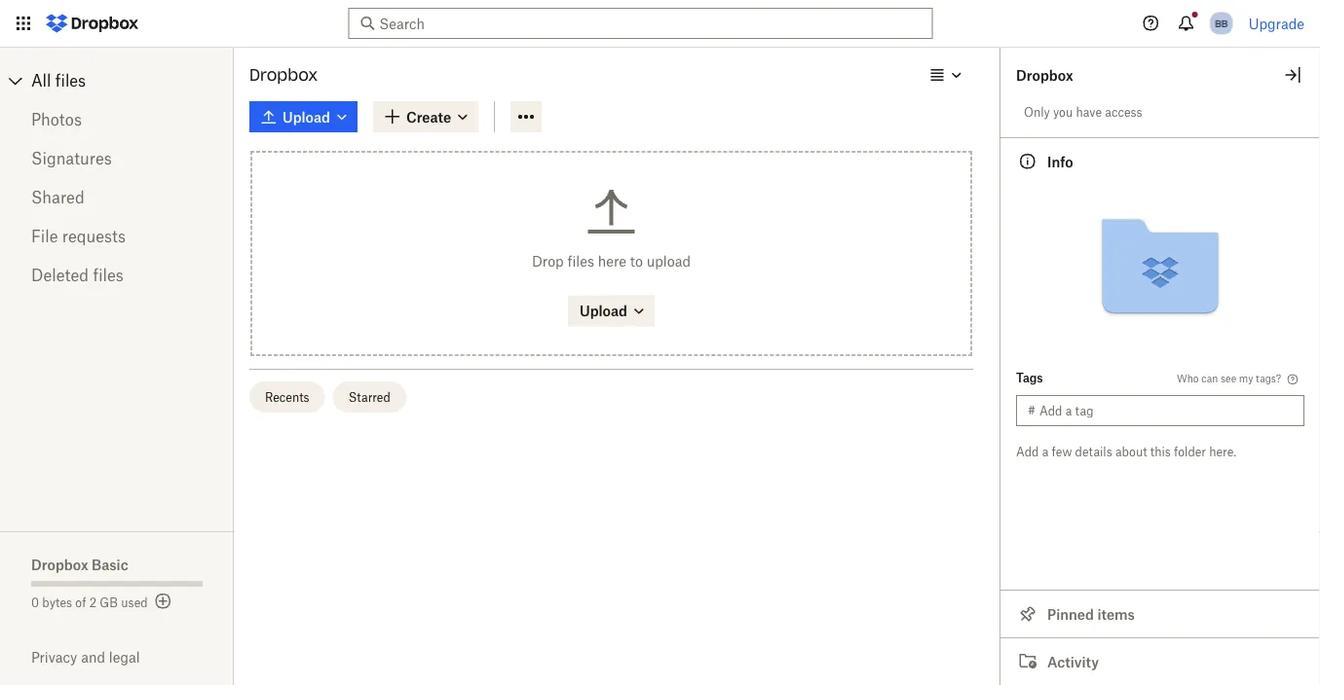 Task type: locate. For each thing, give the bounding box(es) containing it.
photos
[[31, 110, 82, 129]]

folder
[[1174, 445, 1206, 459]]

shared
[[31, 188, 84, 207]]

you
[[1053, 105, 1073, 119]]

add a few details about this folder here.
[[1016, 445, 1236, 459]]

activity
[[1047, 654, 1099, 671]]

Add a tag text field
[[1040, 400, 1293, 422]]

files for all
[[55, 71, 86, 90]]

have
[[1076, 105, 1102, 119]]

file requests
[[31, 227, 126, 246]]

recents button
[[249, 382, 325, 413]]

upgrade
[[1249, 15, 1305, 32]]

here.
[[1209, 445, 1236, 459]]

files inside deleted files link
[[93, 266, 124, 285]]

signatures
[[31, 149, 112, 168]]

Search in folder "Dropbox" text field
[[379, 13, 897, 34]]

files down file requests link
[[93, 266, 124, 285]]

all files link
[[31, 65, 234, 96]]

2 horizontal spatial files
[[567, 253, 594, 270]]

file requests link
[[31, 217, 203, 256]]

0 vertical spatial upload button
[[249, 101, 358, 133]]

basic
[[92, 557, 128, 573]]

files right all
[[55, 71, 86, 90]]

a
[[1042, 445, 1049, 459]]

0
[[31, 596, 39, 610]]

requests
[[62, 227, 126, 246]]

files inside all files 'link'
[[55, 71, 86, 90]]

0 bytes of 2 gb used
[[31, 596, 148, 610]]

1 horizontal spatial upload button
[[568, 296, 655, 327]]

info
[[1047, 153, 1073, 170]]

0 horizontal spatial upload button
[[249, 101, 358, 133]]

1 horizontal spatial files
[[93, 266, 124, 285]]

privacy
[[31, 650, 77, 666]]

0 horizontal spatial files
[[55, 71, 86, 90]]

photos link
[[31, 100, 203, 139]]

signatures link
[[31, 139, 203, 178]]

can
[[1202, 373, 1218, 385]]

gb
[[100, 596, 118, 610]]

dropbox
[[249, 65, 318, 85], [1016, 67, 1073, 83], [31, 557, 88, 573]]

1 horizontal spatial dropbox
[[249, 65, 318, 85]]

here
[[598, 253, 626, 270]]

my
[[1239, 373, 1253, 385]]

1 vertical spatial upload button
[[568, 296, 655, 327]]

files
[[55, 71, 86, 90], [567, 253, 594, 270], [93, 266, 124, 285]]

only you have access
[[1024, 105, 1142, 119]]

file
[[31, 227, 58, 246]]

get more space image
[[152, 590, 175, 614]]

who can see my tags?
[[1177, 373, 1281, 385]]

1 vertical spatial upload
[[580, 303, 627, 320]]

who
[[1177, 373, 1199, 385]]

files for drop
[[567, 253, 594, 270]]

bytes
[[42, 596, 72, 610]]

upload button
[[249, 101, 358, 133], [568, 296, 655, 327]]

create button
[[373, 101, 479, 133]]

files left here
[[567, 253, 594, 270]]

0 horizontal spatial upload
[[283, 109, 330, 125]]

legal
[[109, 650, 140, 666]]

starred
[[348, 390, 390, 405]]

close details pane image
[[1281, 63, 1305, 87]]

deleted files
[[31, 266, 124, 285]]

upload
[[283, 109, 330, 125], [580, 303, 627, 320]]

bb button
[[1206, 8, 1237, 39]]

see
[[1221, 373, 1236, 385]]



Task type: vqa. For each thing, say whether or not it's contained in the screenshot.
the bottommost upload 'popup button'
yes



Task type: describe. For each thing, give the bounding box(es) containing it.
dropbox logo - go to the homepage image
[[39, 8, 145, 39]]

shared link
[[31, 178, 203, 217]]

deleted files link
[[31, 256, 203, 295]]

upgrade link
[[1249, 15, 1305, 32]]

about
[[1116, 445, 1147, 459]]

and
[[81, 650, 105, 666]]

all files
[[31, 71, 86, 90]]

pinned
[[1047, 606, 1094, 623]]

files for deleted
[[93, 266, 124, 285]]

recents
[[265, 390, 309, 405]]

pinned items
[[1047, 606, 1135, 623]]

add
[[1016, 445, 1039, 459]]

upload
[[647, 253, 691, 270]]

global header element
[[0, 0, 1320, 48]]

2
[[89, 596, 97, 610]]

activity button
[[1001, 638, 1320, 686]]

this
[[1150, 445, 1171, 459]]

drop files here to upload
[[532, 253, 691, 270]]

privacy and legal link
[[31, 650, 234, 666]]

bb
[[1215, 17, 1228, 29]]

of
[[75, 596, 86, 610]]

access
[[1105, 105, 1142, 119]]

who can see my tags? image
[[1285, 372, 1301, 388]]

starred button
[[333, 382, 406, 413]]

drop
[[532, 253, 564, 270]]

0 vertical spatial upload
[[283, 109, 330, 125]]

few
[[1052, 445, 1072, 459]]

tags?
[[1256, 373, 1281, 385]]

tags
[[1016, 371, 1043, 385]]

only
[[1024, 105, 1050, 119]]

2 horizontal spatial dropbox
[[1016, 67, 1073, 83]]

used
[[121, 596, 148, 610]]

deleted
[[31, 266, 89, 285]]

pinned items button
[[1001, 590, 1320, 638]]

details
[[1075, 445, 1112, 459]]

info button
[[1001, 137, 1320, 185]]

#
[[1028, 404, 1036, 418]]

to
[[630, 253, 643, 270]]

items
[[1097, 606, 1135, 623]]

1 horizontal spatial upload
[[580, 303, 627, 320]]

create
[[406, 109, 451, 125]]

all
[[31, 71, 51, 90]]

privacy and legal
[[31, 650, 140, 666]]

dropbox basic
[[31, 557, 128, 573]]

0 horizontal spatial dropbox
[[31, 557, 88, 573]]



